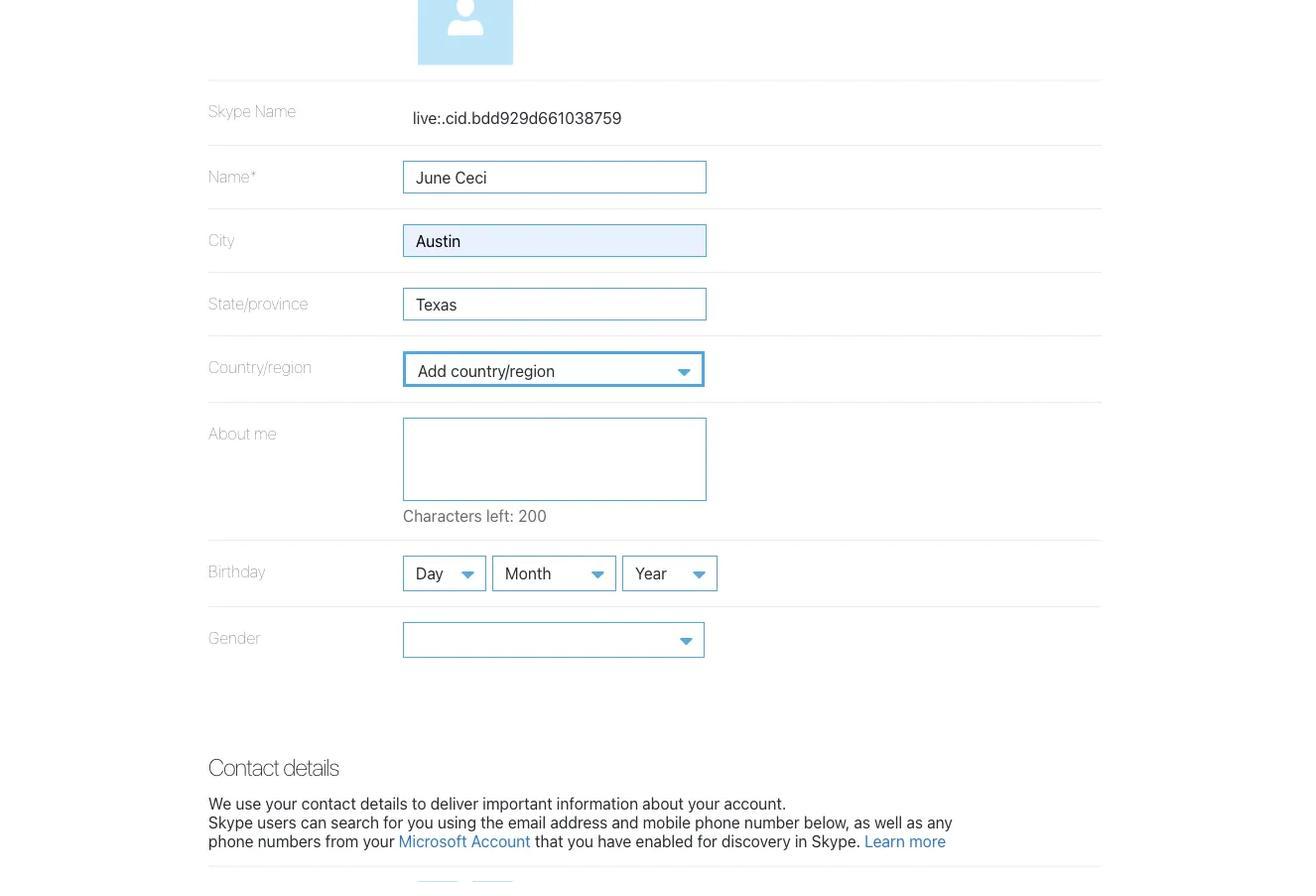 Task type: locate. For each thing, give the bounding box(es) containing it.
for right search
[[383, 813, 403, 832]]

option group
[[208, 867, 1102, 882]]

contact
[[208, 753, 279, 781]]

for
[[383, 813, 403, 832], [697, 832, 717, 851]]

below,
[[804, 813, 850, 832]]

as left well
[[854, 813, 870, 832]]

2 skype from the top
[[208, 813, 253, 832]]

as
[[854, 813, 870, 832], [907, 813, 923, 832]]

details
[[283, 753, 339, 781], [360, 794, 408, 813]]

we use your contact details to deliver important information about your account. skype users can search for you using the email address and mobile phone number below, as well as any phone numbers from your
[[208, 794, 953, 851]]

number
[[744, 813, 800, 832]]

skype down we
[[208, 813, 253, 832]]

phone down account.
[[695, 813, 740, 832]]

contact details
[[208, 753, 339, 781]]

about
[[642, 794, 684, 813]]

about me
[[208, 424, 276, 442]]

0 vertical spatial skype
[[208, 102, 251, 121]]

state/province
[[208, 294, 308, 312]]

skype left name
[[208, 102, 251, 121]]

we
[[208, 794, 231, 813]]

and
[[612, 813, 639, 832]]

0 horizontal spatial for
[[383, 813, 403, 832]]

1 horizontal spatial details
[[360, 794, 408, 813]]

0 horizontal spatial you
[[407, 813, 433, 832]]

me
[[254, 424, 276, 442]]

information
[[557, 794, 638, 813]]

0 horizontal spatial your
[[265, 794, 297, 813]]

you inside we use your contact details to deliver important information about your account. skype users can search for you using the email address and mobile phone number below, as well as any phone numbers from your
[[407, 813, 433, 832]]

add
[[418, 361, 447, 380]]

details up contact
[[283, 753, 339, 781]]

phone down we
[[208, 832, 254, 851]]

1 vertical spatial details
[[360, 794, 408, 813]]

your right about
[[688, 794, 720, 813]]

0 horizontal spatial as
[[854, 813, 870, 832]]

1 vertical spatial skype
[[208, 813, 253, 832]]

can
[[301, 813, 327, 832]]

for right enabled
[[697, 832, 717, 851]]

you
[[407, 813, 433, 832], [567, 832, 593, 851]]

Name* text field
[[403, 161, 707, 193]]

you down 'address'
[[567, 832, 593, 851]]

skype
[[208, 102, 251, 121], [208, 813, 253, 832]]

in
[[795, 832, 807, 851]]

your
[[265, 794, 297, 813], [688, 794, 720, 813], [363, 832, 395, 851]]

About me text field
[[403, 418, 707, 501]]

that
[[535, 832, 563, 851]]

0 horizontal spatial details
[[283, 753, 339, 781]]

day
[[416, 564, 444, 583]]

discovery
[[721, 832, 791, 851]]

1 horizontal spatial as
[[907, 813, 923, 832]]

you down to
[[407, 813, 433, 832]]

status
[[403, 506, 639, 525]]

details up search
[[360, 794, 408, 813]]

using
[[437, 813, 476, 832]]

your down search
[[363, 832, 395, 851]]

State/province text field
[[403, 288, 707, 320]]

search
[[331, 813, 379, 832]]

phone
[[695, 813, 740, 832], [208, 832, 254, 851]]

to
[[412, 794, 426, 813]]

account
[[471, 832, 531, 851]]

1 skype from the top
[[208, 102, 251, 121]]

more
[[909, 832, 946, 851]]

your up users
[[265, 794, 297, 813]]

name*
[[208, 167, 257, 185]]

important
[[483, 794, 552, 813]]

month
[[505, 564, 551, 583]]

1 horizontal spatial you
[[567, 832, 593, 851]]

well
[[875, 813, 902, 832]]

as up learn more link
[[907, 813, 923, 832]]

add country/region
[[418, 361, 555, 380]]

status containing characters left:
[[403, 506, 639, 525]]



Task type: describe. For each thing, give the bounding box(es) containing it.
any
[[927, 813, 953, 832]]

live:.cid.bdd929d661038759
[[413, 109, 622, 128]]

characters left: 200
[[403, 506, 547, 525]]

from
[[325, 832, 359, 851]]

2 horizontal spatial your
[[688, 794, 720, 813]]

users
[[257, 813, 296, 832]]

skype name
[[208, 102, 296, 121]]

left:
[[486, 506, 514, 525]]

country/region
[[451, 361, 555, 380]]

name
[[255, 102, 296, 121]]

2 as from the left
[[907, 813, 923, 832]]

0 horizontal spatial phone
[[208, 832, 254, 851]]

microsoft account that you have enabled for discovery in skype. learn more
[[399, 832, 946, 851]]

year
[[635, 564, 667, 583]]

1 horizontal spatial phone
[[695, 813, 740, 832]]

enabled
[[636, 832, 693, 851]]

have
[[598, 832, 632, 851]]

learn more link
[[865, 832, 946, 851]]

birthday
[[208, 562, 266, 581]]

contact
[[301, 794, 356, 813]]

characters
[[403, 506, 482, 525]]

microsoft
[[399, 832, 467, 851]]

mobile
[[643, 813, 691, 832]]

0 vertical spatial details
[[283, 753, 339, 781]]

learn
[[865, 832, 905, 851]]

use
[[236, 794, 261, 813]]

microsoft account link
[[399, 832, 531, 851]]

gender
[[208, 628, 261, 647]]

1 horizontal spatial your
[[363, 832, 395, 851]]

City text field
[[403, 224, 707, 257]]

200
[[518, 506, 547, 525]]

1 as from the left
[[854, 813, 870, 832]]

numbers
[[258, 832, 321, 851]]

about
[[208, 424, 251, 442]]

details inside we use your contact details to deliver important information about your account. skype users can search for you using the email address and mobile phone number below, as well as any phone numbers from your
[[360, 794, 408, 813]]

skype.
[[812, 832, 861, 851]]

for inside we use your contact details to deliver important information about your account. skype users can search for you using the email address and mobile phone number below, as well as any phone numbers from your
[[383, 813, 403, 832]]

email
[[508, 813, 546, 832]]

account.
[[724, 794, 786, 813]]

1 horizontal spatial for
[[697, 832, 717, 851]]

deliver
[[430, 794, 478, 813]]

the
[[481, 813, 504, 832]]

city
[[208, 230, 235, 249]]

skype inside we use your contact details to deliver important information about your account. skype users can search for you using the email address and mobile phone number below, as well as any phone numbers from your
[[208, 813, 253, 832]]

address
[[550, 813, 608, 832]]

country/region
[[208, 357, 312, 376]]



